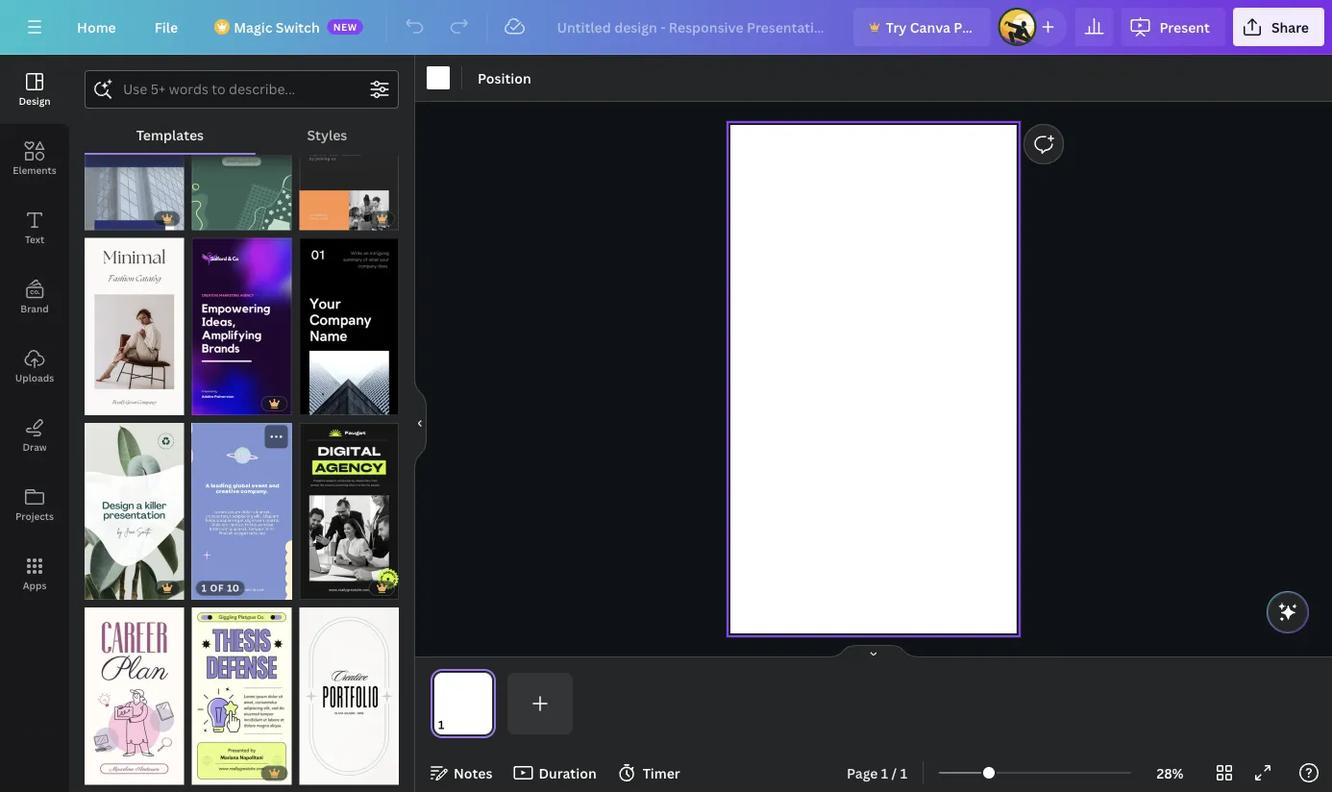 Task type: vqa. For each thing, say whether or not it's contained in the screenshot.
leftmost 20.0S button
no



Task type: locate. For each thing, give the bounding box(es) containing it.
Design title text field
[[542, 8, 846, 46]]

0 horizontal spatial 13
[[120, 767, 132, 780]]

1 of 16
[[309, 397, 347, 410]]

notes button
[[423, 758, 500, 788]]

9
[[227, 212, 234, 225]]

1 of 13 for 'pink and purple minimalist illustrated career plan presentation (mobile-first)' group
[[94, 767, 132, 780]]

1 inside cream & lime green minimalist thesis defense mobile-first presentation group
[[202, 767, 207, 780]]

duration
[[539, 764, 597, 782]]

projects
[[15, 510, 54, 523]]

design
[[19, 94, 51, 107]]

of
[[103, 212, 117, 225], [210, 212, 224, 225], [317, 212, 332, 225], [103, 397, 117, 410], [210, 397, 224, 410], [317, 397, 332, 410], [103, 582, 117, 595], [210, 582, 224, 595], [317, 582, 332, 595], [103, 767, 117, 780], [210, 767, 224, 780], [317, 767, 332, 780]]

blue minimalist event organizer mobile presentation group
[[192, 413, 292, 600]]

Use 5+ words to describe... search field
[[123, 71, 361, 108]]

1 of 13 inside cream & lime green minimalist thesis defense mobile-first presentation group
[[202, 767, 239, 780]]

10 inside blue minimalist event organizer mobile presentation group
[[227, 582, 240, 595]]

of inside group
[[210, 397, 224, 410]]

of inside black and white corporate technology mobile-first presentation "group"
[[317, 397, 332, 410]]

1 of 9
[[202, 212, 234, 225]]

notes
[[454, 764, 493, 782]]

2 13 from the left
[[227, 767, 239, 780]]

gray orange simple creative agency responsive presentation group
[[299, 53, 399, 230]]

28% button
[[1139, 758, 1202, 788]]

10 inside gray orange simple creative agency responsive presentation group
[[334, 212, 347, 225]]

10 inside earth mobile first presentation group
[[120, 582, 132, 595]]

try canva pro button
[[854, 8, 991, 46]]

13 for cream & lime green minimalist thesis defense mobile-first presentation group
[[227, 767, 239, 780]]

1 of 10 for earth mobile first presentation group
[[94, 582, 132, 595]]

10 inside black and green monochrome company pitch deck mobile-first presentation group
[[334, 582, 347, 595]]

projects button
[[0, 470, 69, 539]]

10 for white and green minimalist creative portfolio mobile first presentation group
[[334, 767, 347, 780]]

1 13 from the left
[[120, 767, 132, 780]]

of inside black and green monochrome company pitch deck mobile-first presentation group
[[317, 582, 332, 595]]

green and yellow creative restaurant promotion mobile first presentation group
[[192, 53, 292, 230]]

of inside earth mobile first presentation group
[[103, 582, 117, 595]]

earth mobile first presentation group
[[85, 411, 184, 600]]

1 of 10 inside black and green monochrome company pitch deck mobile-first presentation group
[[309, 582, 347, 595]]

1 of 13
[[94, 767, 132, 780], [202, 767, 239, 780]]

of inside cream & lime green minimalist thesis defense mobile-first presentation group
[[210, 767, 224, 780]]

1 inside blue modern business mobile-first presentation group
[[94, 212, 100, 225]]

1 inside white and green minimalist creative portfolio mobile first presentation group
[[309, 767, 315, 780]]

elements
[[13, 163, 56, 176]]

13 inside cream & lime green minimalist thesis defense mobile-first presentation group
[[227, 767, 239, 780]]

10 inside black pink purple modern gradient blur creative company profile mobile-first presentation group
[[227, 397, 240, 410]]

side panel tab list
[[0, 55, 69, 609]]

10 for black pink purple modern gradient blur creative company profile mobile-first presentation group
[[227, 397, 240, 410]]

1 inside 'pink and purple minimalist illustrated career plan presentation (mobile-first)' group
[[94, 767, 100, 780]]

1 of 10 inside blue minimalist event organizer mobile presentation group
[[202, 582, 240, 595]]

present button
[[1121, 8, 1226, 46]]

share
[[1272, 18, 1309, 36]]

styles
[[307, 125, 347, 144]]

of for white and green minimalist creative portfolio mobile first presentation group
[[317, 767, 332, 780]]

of inside white and green minimalist creative portfolio mobile first presentation group
[[317, 767, 332, 780]]

apps
[[23, 579, 47, 592]]

/
[[892, 764, 897, 782]]

share button
[[1233, 8, 1325, 46]]

1 horizontal spatial 1 of 13
[[202, 767, 239, 780]]

1 of 10 for black pink purple modern gradient blur creative company profile mobile-first presentation group
[[202, 397, 240, 410]]

1 of 10 inside earth mobile first presentation group
[[94, 582, 132, 595]]

1 of 10 inside black pink purple modern gradient blur creative company profile mobile-first presentation group
[[202, 397, 240, 410]]

1 horizontal spatial 13
[[227, 767, 239, 780]]

1 of 10 inside minimalist fashion brand catalog mobile presentation group
[[94, 397, 132, 410]]

#ffffff image
[[427, 66, 450, 89], [427, 66, 450, 89]]

10 for black and green monochrome company pitch deck mobile-first presentation group
[[334, 582, 347, 595]]

1 inside black pink purple modern gradient blur creative company profile mobile-first presentation group
[[202, 397, 207, 410]]

of inside blue modern business mobile-first presentation group
[[103, 212, 117, 225]]

hide image
[[414, 377, 427, 470]]

13
[[120, 767, 132, 780], [227, 767, 239, 780]]

home link
[[62, 8, 131, 46]]

10 inside white and green minimalist creative portfolio mobile first presentation group
[[334, 767, 347, 780]]

13 inside 'pink and purple minimalist illustrated career plan presentation (mobile-first)' group
[[120, 767, 132, 780]]

1 of 10 for black and green monochrome company pitch deck mobile-first presentation group
[[309, 582, 347, 595]]

of inside 'pink and purple minimalist illustrated career plan presentation (mobile-first)' group
[[103, 767, 117, 780]]

10 inside minimalist fashion brand catalog mobile presentation group
[[120, 397, 132, 410]]

page
[[847, 764, 878, 782]]

home
[[77, 18, 116, 36]]

of inside minimalist fashion brand catalog mobile presentation group
[[103, 397, 117, 410]]

10
[[334, 212, 347, 225], [120, 397, 132, 410], [227, 397, 240, 410], [120, 582, 132, 595], [227, 582, 240, 595], [334, 582, 347, 595], [334, 767, 347, 780]]

1 of 10 for blue minimalist event organizer mobile presentation group
[[202, 582, 240, 595]]

1 of 10 inside gray orange simple creative agency responsive presentation group
[[309, 212, 347, 225]]

1 of 10 inside white and green minimalist creative portfolio mobile first presentation group
[[309, 767, 347, 780]]

try canva pro
[[886, 18, 976, 36]]

0 horizontal spatial 1 of 13
[[94, 767, 132, 780]]

of for cream & lime green minimalist thesis defense mobile-first presentation group
[[210, 767, 224, 780]]

page 1 image
[[431, 673, 496, 735]]

1 of 10
[[309, 212, 347, 225], [94, 397, 132, 410], [202, 397, 240, 410], [94, 582, 132, 595], [202, 582, 240, 595], [309, 582, 347, 595], [309, 767, 347, 780]]

draw
[[23, 440, 47, 453]]

black pink purple modern gradient blur creative company profile mobile-first presentation group
[[192, 226, 292, 415]]

cream & lime green minimalist thesis defense mobile-first presentation group
[[192, 596, 292, 785]]

1 1 of 13 from the left
[[94, 767, 132, 780]]

of for black and green monochrome company pitch deck mobile-first presentation group
[[317, 582, 332, 595]]

of for earth mobile first presentation group
[[103, 582, 117, 595]]

1
[[94, 212, 100, 225], [202, 212, 207, 225], [309, 212, 315, 225], [94, 397, 100, 410], [202, 397, 207, 410], [309, 397, 315, 410], [94, 582, 100, 595], [202, 582, 207, 595], [309, 582, 315, 595], [881, 764, 889, 782], [901, 764, 908, 782], [94, 767, 100, 780], [202, 767, 207, 780], [309, 767, 315, 780]]

text
[[25, 233, 44, 246]]

1 inside black and white corporate technology mobile-first presentation "group"
[[309, 397, 315, 410]]

of inside blue minimalist event organizer mobile presentation group
[[210, 582, 224, 595]]

1 of 13 inside 'pink and purple minimalist illustrated career plan presentation (mobile-first)' group
[[94, 767, 132, 780]]

2 1 of 13 from the left
[[202, 767, 239, 780]]

try
[[886, 18, 907, 36]]



Task type: describe. For each thing, give the bounding box(es) containing it.
15
[[120, 212, 132, 225]]

hide pages image
[[828, 644, 920, 660]]

minimalist fashion brand catalog mobile presentation group
[[85, 226, 184, 415]]

of inside gray orange simple creative agency responsive presentation group
[[317, 212, 332, 225]]

1 of 13 for cream & lime green minimalist thesis defense mobile-first presentation group
[[202, 767, 239, 780]]

black and green monochrome company pitch deck mobile-first presentation group
[[299, 411, 399, 600]]

timer
[[643, 764, 680, 782]]

1 inside green and yellow creative restaurant promotion mobile first presentation group
[[202, 212, 207, 225]]

position button
[[470, 62, 539, 93]]

1 inside gray orange simple creative agency responsive presentation group
[[309, 212, 315, 225]]

uploads
[[15, 371, 54, 384]]

of inside green and yellow creative restaurant promotion mobile first presentation group
[[210, 212, 224, 225]]

file button
[[139, 8, 193, 46]]

apps button
[[0, 539, 69, 609]]

magic switch
[[234, 18, 320, 36]]

styles button
[[255, 116, 399, 153]]

of for blue minimalist event organizer mobile presentation group
[[210, 582, 224, 595]]

magic
[[234, 18, 273, 36]]

10 for earth mobile first presentation group
[[120, 582, 132, 595]]

templates button
[[85, 116, 255, 153]]

draw button
[[0, 401, 69, 470]]

16
[[334, 397, 347, 410]]

1 inside black and green monochrome company pitch deck mobile-first presentation group
[[309, 582, 315, 595]]

main menu bar
[[0, 0, 1333, 55]]

1 of 15
[[94, 212, 132, 225]]

pro
[[954, 18, 976, 36]]

10 for minimalist fashion brand catalog mobile presentation group
[[120, 397, 132, 410]]

of for 'pink and purple minimalist illustrated career plan presentation (mobile-first)' group
[[103, 767, 117, 780]]

new
[[333, 20, 357, 33]]

brand button
[[0, 262, 69, 332]]

elements button
[[0, 124, 69, 193]]

canva
[[910, 18, 951, 36]]

of for black and white corporate technology mobile-first presentation "group"
[[317, 397, 332, 410]]

design button
[[0, 55, 69, 124]]

of for minimalist fashion brand catalog mobile presentation group
[[103, 397, 117, 410]]

1 of 10 for white and green minimalist creative portfolio mobile first presentation group
[[309, 767, 347, 780]]

timer button
[[612, 758, 688, 788]]

black and white corporate technology mobile-first presentation group
[[299, 226, 399, 415]]

28%
[[1157, 764, 1184, 782]]

white and green minimalist creative portfolio mobile first presentation group
[[299, 596, 399, 785]]

templates
[[136, 125, 204, 144]]

duration button
[[508, 758, 604, 788]]

brand
[[20, 302, 49, 315]]

blue modern business mobile-first presentation group
[[85, 53, 184, 230]]

switch
[[276, 18, 320, 36]]

page 1 / 1
[[847, 764, 908, 782]]

1 inside minimalist fashion brand catalog mobile presentation group
[[94, 397, 100, 410]]

text button
[[0, 193, 69, 262]]

13 for 'pink and purple minimalist illustrated career plan presentation (mobile-first)' group
[[120, 767, 132, 780]]

1 inside blue minimalist event organizer mobile presentation group
[[202, 582, 207, 595]]

present
[[1160, 18, 1210, 36]]

of for black pink purple modern gradient blur creative company profile mobile-first presentation group
[[210, 397, 224, 410]]

1 inside earth mobile first presentation group
[[94, 582, 100, 595]]

file
[[155, 18, 178, 36]]

10 for blue minimalist event organizer mobile presentation group
[[227, 582, 240, 595]]

1 of 10 for minimalist fashion brand catalog mobile presentation group
[[94, 397, 132, 410]]

position
[[478, 69, 531, 87]]

Page title text field
[[453, 715, 460, 735]]

pink and purple minimalist illustrated career plan presentation (mobile-first) group
[[85, 596, 184, 785]]

uploads button
[[0, 332, 69, 401]]



